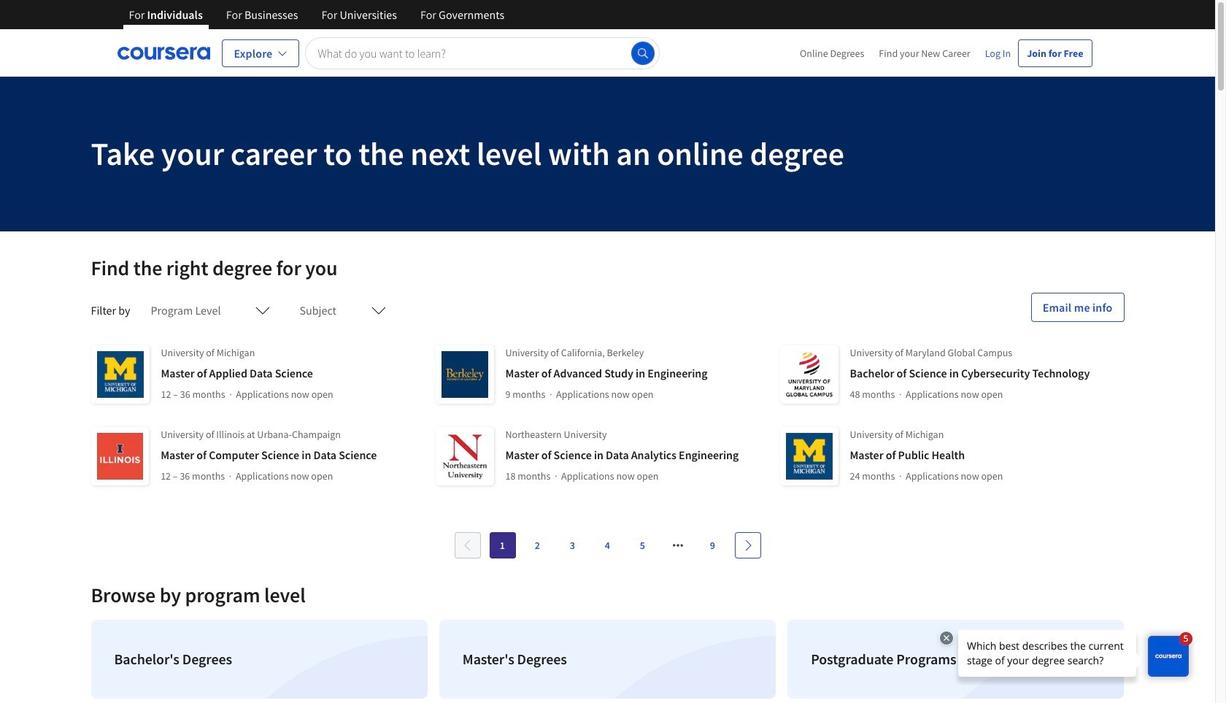 Task type: locate. For each thing, give the bounding box(es) containing it.
coursera image
[[117, 41, 210, 65]]

None search field
[[306, 37, 660, 69]]

university of california, berkeley image
[[436, 345, 494, 404]]

list
[[85, 614, 1131, 703]]

0 vertical spatial university of michigan image
[[91, 345, 149, 404]]

university of michigan image
[[91, 345, 149, 404], [780, 427, 839, 486]]

northeastern university image
[[436, 427, 494, 486]]

1 vertical spatial university of michigan image
[[780, 427, 839, 486]]

0 horizontal spatial university of michigan image
[[91, 345, 149, 404]]



Task type: vqa. For each thing, say whether or not it's contained in the screenshot.
the University of California, Berkeley image
yes



Task type: describe. For each thing, give the bounding box(es) containing it.
What do you want to learn? text field
[[306, 37, 660, 69]]

go to next page image
[[742, 540, 754, 551]]

university of illinois at urbana-champaign image
[[91, 427, 149, 486]]

banner navigation
[[117, 0, 516, 40]]

1 horizontal spatial university of michigan image
[[780, 427, 839, 486]]

university of maryland global campus image
[[780, 345, 839, 404]]



